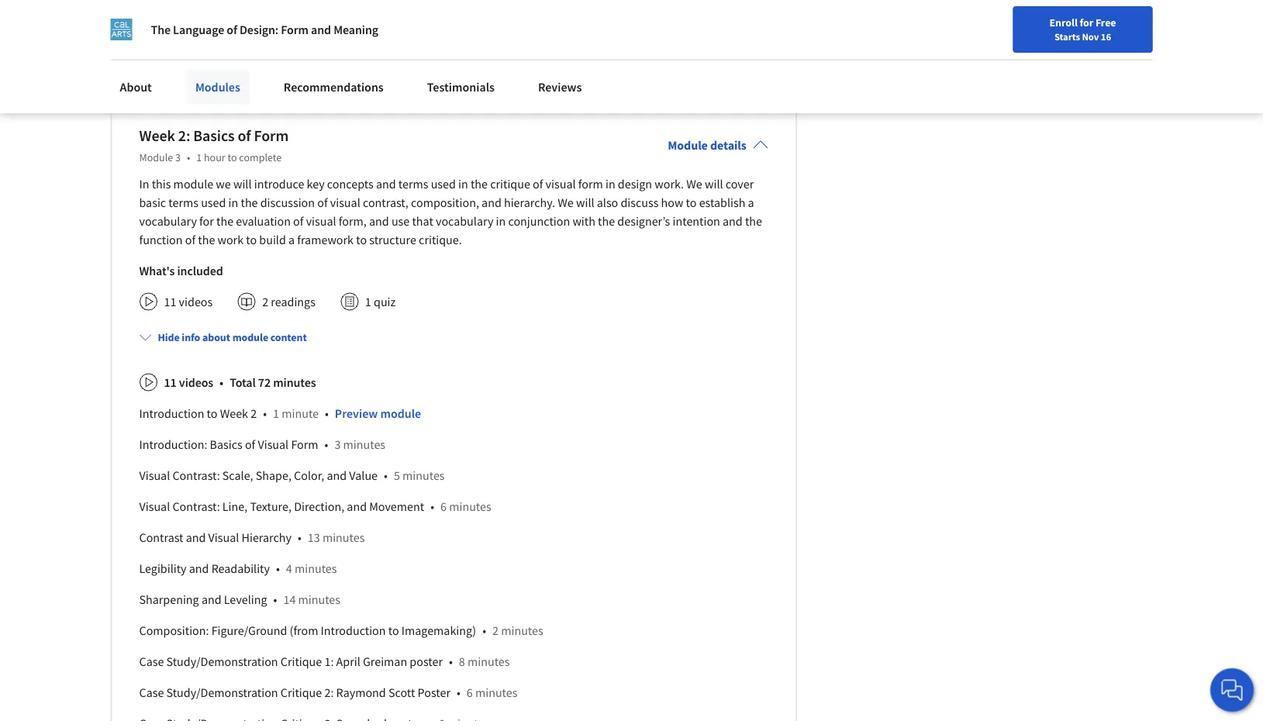 Task type: vqa. For each thing, say whether or not it's contained in the screenshot.
visual to the bottom
yes



Task type: locate. For each thing, give the bounding box(es) containing it.
visual left form
[[546, 176, 576, 192]]

module details
[[668, 137, 747, 153]]

3 inside info about module content element
[[335, 437, 341, 452]]

preview module link
[[335, 406, 421, 421]]

• left 13
[[298, 530, 302, 545]]

14
[[283, 592, 296, 607]]

2 vertical spatial form
[[291, 437, 318, 452]]

2: inside week 2: basics of form module 3 • 1 hour to complete
[[178, 126, 190, 146]]

california institute of the arts image
[[111, 19, 132, 40]]

2 left readings
[[262, 294, 268, 310]]

will right we
[[233, 176, 252, 192]]

0 vertical spatial case
[[139, 654, 164, 669]]

visual contrast: line, texture, direction, and movement • 6 minutes
[[139, 499, 491, 514]]

2 11 videos from the top
[[164, 375, 213, 390]]

2 up introduction: basics of visual form • 3 minutes
[[251, 406, 257, 421]]

week inside week 2: basics of form module 3 • 1 hour to complete
[[139, 126, 175, 146]]

chat with us image
[[1220, 678, 1245, 703]]

0 horizontal spatial a
[[288, 232, 295, 248]]

form for of
[[254, 126, 289, 146]]

to
[[228, 151, 237, 165], [686, 195, 697, 210], [246, 232, 257, 248], [356, 232, 367, 248], [207, 406, 218, 421], [388, 623, 399, 638]]

2 vertical spatial 2
[[492, 623, 499, 638]]

contrast: for scale,
[[172, 468, 220, 483]]

content
[[270, 331, 307, 344]]

used down we
[[201, 195, 226, 210]]

leveling
[[224, 592, 267, 607]]

recommendations link
[[274, 70, 393, 104]]

videos down "included"
[[179, 294, 213, 310]]

preview
[[335, 406, 378, 421]]

complete
[[239, 151, 282, 165]]

we up with
[[558, 195, 574, 210]]

hierarchy.
[[504, 195, 555, 210]]

0 horizontal spatial we
[[558, 195, 574, 210]]

1 vertical spatial basics
[[210, 437, 243, 452]]

0 vertical spatial introduction
[[139, 406, 204, 421]]

1 vertical spatial case
[[139, 685, 164, 700]]

1 left hour
[[196, 151, 202, 165]]

1 horizontal spatial terms
[[398, 176, 428, 192]]

1 case from the top
[[139, 654, 164, 669]]

2 study/demonstration from the top
[[166, 685, 278, 700]]

0 horizontal spatial used
[[201, 195, 226, 210]]

key
[[307, 176, 325, 192]]

6 right movement
[[441, 499, 447, 514]]

basics up scale,
[[210, 437, 243, 452]]

modules link
[[186, 70, 250, 104]]

value
[[349, 468, 378, 483]]

0 horizontal spatial module
[[139, 151, 173, 165]]

included
[[177, 263, 223, 279]]

terms down this
[[169, 195, 199, 210]]

of up complete
[[238, 126, 251, 146]]

3 for visual
[[335, 437, 341, 452]]

week 2: basics of form module 3 • 1 hour to complete
[[139, 126, 289, 165]]

• total 10 minutes
[[276, 24, 373, 40]]

1 vertical spatial week
[[220, 406, 248, 421]]

study/demonstration for case study/demonstration critique 1: april greiman poster • 8 minutes
[[166, 654, 278, 669]]

module
[[173, 176, 213, 192], [232, 331, 268, 344], [380, 406, 421, 421]]

None search field
[[221, 10, 593, 41]]

to down form,
[[356, 232, 367, 248]]

1 vertical spatial form
[[254, 126, 289, 146]]

1 vertical spatial critique
[[281, 685, 322, 700]]

as
[[195, 55, 206, 71]]

1 horizontal spatial a
[[748, 195, 754, 210]]

0 horizontal spatial will
[[233, 176, 252, 192]]

• left hour
[[187, 151, 190, 165]]

week up introduction: basics of visual form • 3 minutes
[[220, 406, 248, 421]]

1 horizontal spatial module
[[668, 137, 708, 153]]

0 vertical spatial for
[[1080, 16, 1094, 29]]

form inside info about module content element
[[291, 437, 318, 452]]

the left work
[[198, 232, 215, 248]]

info
[[182, 331, 200, 344]]

visual down concepts
[[330, 195, 360, 210]]

10
[[315, 24, 327, 40], [296, 55, 308, 71]]

0 vertical spatial 11
[[164, 294, 176, 310]]

8
[[459, 654, 465, 669]]

1 horizontal spatial 10
[[315, 24, 327, 40]]

and left value
[[327, 468, 347, 483]]

form up color, on the left
[[291, 437, 318, 452]]

form for visual
[[291, 437, 318, 452]]

about
[[120, 79, 152, 95]]

this
[[152, 176, 171, 192]]

week up this
[[139, 126, 175, 146]]

videos
[[179, 294, 213, 310], [179, 375, 213, 390]]

use
[[392, 213, 410, 229]]

0 vertical spatial form
[[281, 22, 309, 37]]

introduction up april
[[321, 623, 386, 638]]

imagemaking)
[[402, 623, 476, 638]]

0 vertical spatial basics
[[193, 126, 235, 146]]

composition:
[[139, 623, 209, 638]]

critique down case study/demonstration critique 1: april greiman poster • 8 minutes
[[281, 685, 322, 700]]

0 vertical spatial critique
[[281, 654, 322, 669]]

introduction up introduction:
[[139, 406, 204, 421]]

0 horizontal spatial 2
[[251, 406, 257, 421]]

0 horizontal spatial module
[[173, 176, 213, 192]]

of down key at the left top of the page
[[317, 195, 328, 210]]

to right hour
[[228, 151, 237, 165]]

that
[[412, 213, 433, 229]]

vocabulary up function
[[139, 213, 197, 229]]

1 vertical spatial 2
[[251, 406, 257, 421]]

of up the hierarchy.
[[533, 176, 543, 192]]

module inside "dropdown button"
[[232, 331, 268, 344]]

contrast: left line,
[[172, 499, 220, 514]]

1 vertical spatial 3
[[335, 437, 341, 452]]

1 vertical spatial 2:
[[325, 685, 334, 700]]

terms
[[398, 176, 428, 192], [169, 195, 199, 210]]

1 horizontal spatial used
[[431, 176, 456, 192]]

3 inside week 2: basics of form module 3 • 1 hour to complete
[[175, 151, 181, 165]]

in this module we will introduce key concepts and terms used in the critique of visual form in design work. we will cover basic terms used in the discussion of visual contrast, composition, and hierarchy. we will also discuss how to establish a vocabulary for the evaluation of visual form, and use that vocabulary in conjunction with the designer's intention and the function of the work to build a framework to structure critique.
[[139, 176, 762, 248]]

legibility
[[139, 561, 187, 576]]

week
[[139, 126, 175, 146], [220, 406, 248, 421]]

1 horizontal spatial introduction
[[321, 623, 386, 638]]

1 vertical spatial videos
[[179, 375, 213, 390]]

1 vertical spatial discussion
[[260, 195, 315, 210]]

6 right poster
[[467, 685, 473, 700]]

the up work
[[216, 213, 233, 229]]

audiences as user-creators • 10 minutes
[[139, 55, 353, 71]]

form,
[[339, 213, 367, 229]]

scott
[[388, 685, 415, 700]]

0 horizontal spatial vocabulary
[[139, 213, 197, 229]]

2 horizontal spatial module
[[380, 406, 421, 421]]

design:
[[240, 22, 279, 37]]

design
[[618, 176, 652, 192]]

1 critique from the top
[[281, 654, 322, 669]]

1 horizontal spatial 2
[[262, 294, 268, 310]]

vocabulary
[[139, 213, 197, 229], [436, 213, 494, 229]]

module right preview
[[380, 406, 421, 421]]

discussion up 'as'
[[173, 24, 228, 40]]

2
[[262, 294, 268, 310], [251, 406, 257, 421], [492, 623, 499, 638]]

total left 72
[[230, 375, 256, 390]]

critique left 1:
[[281, 654, 322, 669]]

module right about
[[232, 331, 268, 344]]

1 horizontal spatial for
[[1080, 16, 1094, 29]]

form up complete
[[254, 126, 289, 146]]

1 vertical spatial a
[[288, 232, 295, 248]]

module left 'details'
[[668, 137, 708, 153]]

3
[[175, 151, 181, 165], [335, 437, 341, 452]]

0 vertical spatial contrast:
[[172, 468, 220, 483]]

hierarchy
[[242, 530, 292, 545]]

discussion down introduce
[[260, 195, 315, 210]]

work
[[218, 232, 244, 248]]

3 left hour
[[175, 151, 181, 165]]

1 vertical spatial 11
[[164, 375, 177, 390]]

form inside week 2: basics of form module 3 • 1 hour to complete
[[254, 126, 289, 146]]

movement
[[369, 499, 424, 514]]

1 study/demonstration from the top
[[166, 654, 278, 669]]

0 vertical spatial 2
[[262, 294, 268, 310]]

0 vertical spatial terms
[[398, 176, 428, 192]]

designer's
[[618, 213, 670, 229]]

1 horizontal spatial 6
[[467, 685, 473, 700]]

6 for case study/demonstration critique 2: raymond scott poster
[[467, 685, 473, 700]]

•
[[276, 24, 280, 40], [286, 55, 289, 71], [187, 151, 190, 165], [220, 375, 223, 390], [263, 406, 267, 421], [325, 406, 329, 421], [325, 437, 328, 452], [384, 468, 388, 483], [431, 499, 434, 514], [298, 530, 302, 545], [276, 561, 280, 576], [273, 592, 277, 607], [483, 623, 486, 638], [449, 654, 453, 669], [457, 685, 461, 700]]

and up 'contrast,'
[[376, 176, 396, 192]]

of inside week 2: basics of form module 3 • 1 hour to complete
[[238, 126, 251, 146]]

1 horizontal spatial module
[[232, 331, 268, 344]]

the down also
[[598, 213, 615, 229]]

and right legibility
[[189, 561, 209, 576]]

how
[[661, 195, 684, 210]]

1 vertical spatial 11 videos
[[164, 375, 213, 390]]

2 readings
[[262, 294, 316, 310]]

what's
[[139, 263, 175, 279]]

reviews
[[538, 79, 582, 95]]

2 right imagemaking)
[[492, 623, 499, 638]]

basics inside info about module content element
[[210, 437, 243, 452]]

1 vertical spatial 6
[[467, 685, 473, 700]]

0 vertical spatial week
[[139, 126, 175, 146]]

basics
[[193, 126, 235, 146], [210, 437, 243, 452]]

1 horizontal spatial week
[[220, 406, 248, 421]]

0 horizontal spatial for
[[199, 213, 214, 229]]

0 vertical spatial 3
[[175, 151, 181, 165]]

0 horizontal spatial terms
[[169, 195, 199, 210]]

of left 'design:'
[[227, 22, 237, 37]]

total for total 72 minutes
[[230, 375, 256, 390]]

a down cover
[[748, 195, 754, 210]]

1 vertical spatial total
[[230, 375, 256, 390]]

3 down preview
[[335, 437, 341, 452]]

0 vertical spatial 11 videos
[[164, 294, 213, 310]]

1 vertical spatial study/demonstration
[[166, 685, 278, 700]]

vocabulary down composition,
[[436, 213, 494, 229]]

info about module content element
[[133, 317, 768, 721]]

visual down line,
[[208, 530, 239, 545]]

10 left meaning
[[315, 24, 327, 40]]

meaning
[[334, 22, 378, 37]]

0 vertical spatial study/demonstration
[[166, 654, 278, 669]]

total inside info about module content element
[[230, 375, 256, 390]]

• right minute at the left bottom of the page
[[325, 406, 329, 421]]

11 down what's included
[[164, 294, 176, 310]]

form right 'design:'
[[281, 22, 309, 37]]

2: down modules link at the top of the page
[[178, 126, 190, 146]]

used up composition,
[[431, 176, 456, 192]]

framework
[[297, 232, 354, 248]]

0 horizontal spatial week
[[139, 126, 175, 146]]

module up this
[[139, 151, 173, 165]]

and left 'leveling'
[[202, 592, 221, 607]]

we right work.
[[687, 176, 702, 192]]

1 vertical spatial module
[[232, 331, 268, 344]]

1 horizontal spatial 2:
[[325, 685, 334, 700]]

1 horizontal spatial 3
[[335, 437, 341, 452]]

for up "included"
[[199, 213, 214, 229]]

will up establish
[[705, 176, 723, 192]]

0 vertical spatial 6
[[441, 499, 447, 514]]

1 horizontal spatial total
[[286, 24, 312, 40]]

16
[[1101, 30, 1111, 43]]

and down 'contrast,'
[[369, 213, 389, 229]]

module inside week 2: basics of form module 3 • 1 hour to complete
[[139, 151, 173, 165]]

1
[[164, 24, 170, 40], [196, 151, 202, 165], [365, 294, 371, 310], [273, 406, 279, 421]]

0 horizontal spatial total
[[230, 375, 256, 390]]

case for case study/demonstration critique 2: raymond scott poster
[[139, 685, 164, 700]]

1 horizontal spatial we
[[687, 176, 702, 192]]

1 left minute at the left bottom of the page
[[273, 406, 279, 421]]

week inside info about module content element
[[220, 406, 248, 421]]

to right work
[[246, 232, 257, 248]]

0 horizontal spatial 2:
[[178, 126, 190, 146]]

11 videos inside info about module content element
[[164, 375, 213, 390]]

of up scale,
[[245, 437, 255, 452]]

starts
[[1055, 30, 1080, 43]]

2 case from the top
[[139, 685, 164, 700]]

used
[[431, 176, 456, 192], [201, 195, 226, 210]]

1 vertical spatial contrast:
[[172, 499, 220, 514]]

1 contrast: from the top
[[172, 468, 220, 483]]

1 vertical spatial 10
[[296, 55, 308, 71]]

1:
[[325, 654, 334, 669]]

for up nov
[[1080, 16, 1094, 29]]

0 vertical spatial total
[[286, 24, 312, 40]]

testimonials
[[427, 79, 495, 95]]

2 videos from the top
[[179, 375, 213, 390]]

concepts
[[327, 176, 374, 192]]

0 vertical spatial 2:
[[178, 126, 190, 146]]

basics up hour
[[193, 126, 235, 146]]

0 horizontal spatial 10
[[296, 55, 308, 71]]

module left we
[[173, 176, 213, 192]]

2 contrast: from the top
[[172, 499, 220, 514]]

readability
[[211, 561, 270, 576]]

minutes
[[330, 24, 373, 40], [310, 55, 353, 71], [273, 375, 316, 390], [343, 437, 385, 452], [403, 468, 445, 483], [449, 499, 491, 514], [323, 530, 365, 545], [295, 561, 337, 576], [298, 592, 340, 607], [501, 623, 543, 638], [468, 654, 510, 669], [475, 685, 518, 700]]

0 horizontal spatial 6
[[441, 499, 447, 514]]

2 vertical spatial module
[[380, 406, 421, 421]]

introduction:
[[139, 437, 207, 452]]

critique for 1:
[[281, 654, 322, 669]]

2 11 from the top
[[164, 375, 177, 390]]

a right build
[[288, 232, 295, 248]]

1 horizontal spatial discussion
[[260, 195, 315, 210]]

total
[[286, 24, 312, 40], [230, 375, 256, 390]]

to inside week 2: basics of form module 3 • 1 hour to complete
[[228, 151, 237, 165]]

0 vertical spatial used
[[431, 176, 456, 192]]

we
[[687, 176, 702, 192], [558, 195, 574, 210]]

study/demonstration for case study/demonstration critique 2: raymond scott poster • 6 minutes
[[166, 685, 278, 700]]

intention
[[673, 213, 720, 229]]

contrast and visual hierarchy • 13 minutes
[[139, 530, 365, 545]]

1 vertical spatial for
[[199, 213, 214, 229]]

2 vertical spatial visual
[[306, 213, 336, 229]]

0 vertical spatial a
[[748, 195, 754, 210]]

in
[[458, 176, 468, 192], [606, 176, 615, 192], [228, 195, 238, 210], [496, 213, 506, 229]]

0 vertical spatial videos
[[179, 294, 213, 310]]

total right 'design:'
[[286, 24, 312, 40]]

terms up 'contrast,'
[[398, 176, 428, 192]]

0 horizontal spatial discussion
[[173, 24, 228, 40]]

1 horizontal spatial vocabulary
[[436, 213, 494, 229]]

11 videos
[[164, 294, 213, 310], [164, 375, 213, 390]]

2 critique from the top
[[281, 685, 322, 700]]

0 horizontal spatial 3
[[175, 151, 181, 165]]

contrast: for line,
[[172, 499, 220, 514]]

3 for of
[[175, 151, 181, 165]]

0 horizontal spatial introduction
[[139, 406, 204, 421]]

0 vertical spatial module
[[173, 176, 213, 192]]

2: down 1:
[[325, 685, 334, 700]]

also
[[597, 195, 618, 210]]

to right how
[[686, 195, 697, 210]]

reviews link
[[529, 70, 591, 104]]

1 vertical spatial we
[[558, 195, 574, 210]]

1 vocabulary from the left
[[139, 213, 197, 229]]

10 down '• total 10 minutes'
[[296, 55, 308, 71]]



Task type: describe. For each thing, give the bounding box(es) containing it.
conjunction
[[508, 213, 570, 229]]

structure
[[369, 232, 416, 248]]

to up introduction:
[[207, 406, 218, 421]]

videos inside info about module content element
[[179, 375, 213, 390]]

hour
[[204, 151, 225, 165]]

in down we
[[228, 195, 238, 210]]

creators
[[236, 55, 279, 71]]

1 inside week 2: basics of form module 3 • 1 hour to complete
[[196, 151, 202, 165]]

to up greiman
[[388, 623, 399, 638]]

case for case study/demonstration critique 1: april greiman poster
[[139, 654, 164, 669]]

coursera image
[[19, 13, 117, 37]]

quiz
[[374, 294, 396, 310]]

build
[[259, 232, 286, 248]]

• inside week 2: basics of form module 3 • 1 hour to complete
[[187, 151, 190, 165]]

1 horizontal spatial will
[[576, 195, 594, 210]]

cover
[[726, 176, 754, 192]]

function
[[139, 232, 183, 248]]

• left 14
[[273, 592, 277, 607]]

11 inside info about module content element
[[164, 375, 177, 390]]

0 vertical spatial we
[[687, 176, 702, 192]]

sharpening
[[139, 592, 199, 607]]

hide info about module content
[[158, 331, 307, 344]]

2 horizontal spatial 2
[[492, 623, 499, 638]]

case study/demonstration critique 1: april greiman poster • 8 minutes
[[139, 654, 510, 669]]

• right creators
[[286, 55, 289, 71]]

• up "visual contrast: scale, shape, color, and value • 5 minutes"
[[325, 437, 328, 452]]

free
[[1096, 16, 1116, 29]]

legibility and readability • 4 minutes
[[139, 561, 337, 576]]

contrast
[[139, 530, 183, 545]]

readings
[[271, 294, 316, 310]]

we
[[216, 176, 231, 192]]

greiman
[[363, 654, 407, 669]]

total for total 10 minutes
[[286, 24, 312, 40]]

1 vertical spatial visual
[[330, 195, 360, 210]]

2 horizontal spatial will
[[705, 176, 723, 192]]

module inside in this module we will introduce key concepts and terms used in the critique of visual form in design work. we will cover basic terms used in the discussion of visual contrast, composition, and hierarchy. we will also discuss how to establish a vocabulary for the evaluation of visual form, and use that vocabulary in conjunction with the designer's intention and the function of the work to build a framework to structure critique.
[[173, 176, 213, 192]]

• left 8
[[449, 654, 453, 669]]

of up framework
[[293, 213, 304, 229]]

texture,
[[250, 499, 292, 514]]

visual up shape,
[[258, 437, 289, 452]]

• left 72
[[220, 375, 223, 390]]

poster
[[410, 654, 443, 669]]

basic
[[139, 195, 166, 210]]

1 videos from the top
[[179, 294, 213, 310]]

1 vertical spatial terms
[[169, 195, 199, 210]]

4
[[286, 561, 292, 576]]

1 inside info about module content element
[[273, 406, 279, 421]]

6 for visual contrast: line, texture, direction, and movement
[[441, 499, 447, 514]]

72
[[258, 375, 271, 390]]

evaluation
[[236, 213, 291, 229]]

• right poster
[[457, 685, 461, 700]]

scale,
[[222, 468, 253, 483]]

for inside in this module we will introduce key concepts and terms used in the critique of visual form in design work. we will cover basic terms used in the discussion of visual contrast, composition, and hierarchy. we will also discuss how to establish a vocabulary for the evaluation of visual form, and use that vocabulary in conjunction with the designer's intention and the function of the work to build a framework to structure critique.
[[199, 213, 214, 229]]

discussion inside in this module we will introduce key concepts and terms used in the critique of visual form in design work. we will cover basic terms used in the discussion of visual contrast, composition, and hierarchy. we will also discuss how to establish a vocabulary for the evaluation of visual form, and use that vocabulary in conjunction with the designer's intention and the function of the work to build a framework to structure critique.
[[260, 195, 315, 210]]

line,
[[222, 499, 248, 514]]

the left critique
[[471, 176, 488, 192]]

language
[[173, 22, 224, 37]]

critique.
[[419, 232, 462, 248]]

and right the contrast
[[186, 530, 206, 545]]

1 vertical spatial used
[[201, 195, 226, 210]]

2 vocabulary from the left
[[436, 213, 494, 229]]

what's included
[[139, 263, 223, 279]]

in
[[139, 176, 149, 192]]

• total 72 minutes
[[220, 375, 316, 390]]

0 vertical spatial discussion
[[173, 24, 228, 40]]

modules
[[195, 79, 240, 95]]

sharpening and leveling • 14 minutes
[[139, 592, 340, 607]]

about
[[202, 331, 230, 344]]

2: inside info about module content element
[[325, 685, 334, 700]]

enroll for free starts nov 16
[[1050, 16, 1116, 43]]

composition: figure/ground (from introduction to imagemaking) • 2 minutes
[[139, 623, 543, 638]]

hide
[[158, 331, 180, 344]]

1 11 from the top
[[164, 294, 176, 310]]

discuss
[[621, 195, 659, 210]]

0 vertical spatial 10
[[315, 24, 327, 40]]

0 vertical spatial visual
[[546, 176, 576, 192]]

for inside enroll for free starts nov 16
[[1080, 16, 1094, 29]]

in up also
[[606, 176, 615, 192]]

critique for 2:
[[281, 685, 322, 700]]

visual contrast: scale, shape, color, and value • 5 minutes
[[139, 468, 445, 483]]

• right movement
[[431, 499, 434, 514]]

april
[[336, 654, 360, 669]]

1 left quiz
[[365, 294, 371, 310]]

1 up audiences
[[164, 24, 170, 40]]

and down critique
[[482, 195, 502, 210]]

shape,
[[256, 468, 292, 483]]

• right prompt
[[276, 24, 280, 40]]

introduction to week 2 • 1 minute • preview module
[[139, 406, 421, 421]]

color,
[[294, 468, 324, 483]]

audiences
[[139, 55, 192, 71]]

• right imagemaking)
[[483, 623, 486, 638]]

prompt
[[230, 24, 270, 40]]

composition,
[[411, 195, 479, 210]]

introduction: basics of visual form • 3 minutes
[[139, 437, 385, 452]]

with
[[573, 213, 596, 229]]

of inside info about module content element
[[245, 437, 255, 452]]

visual up the contrast
[[139, 499, 170, 514]]

user-
[[209, 55, 236, 71]]

in down the hierarchy.
[[496, 213, 506, 229]]

establish
[[699, 195, 746, 210]]

nov
[[1082, 30, 1099, 43]]

critique
[[490, 176, 530, 192]]

the up evaluation
[[241, 195, 258, 210]]

testimonials link
[[418, 70, 504, 104]]

and left meaning
[[311, 22, 331, 37]]

and down value
[[347, 499, 367, 514]]

figure/ground
[[211, 623, 287, 638]]

• left 4
[[276, 561, 280, 576]]

in up composition,
[[458, 176, 468, 192]]

and down establish
[[723, 213, 743, 229]]

• left the 5
[[384, 468, 388, 483]]

1 vertical spatial introduction
[[321, 623, 386, 638]]

details
[[710, 137, 747, 153]]

5
[[394, 468, 400, 483]]

1 11 videos from the top
[[164, 294, 213, 310]]

visual down introduction:
[[139, 468, 170, 483]]

the language of design: form and meaning
[[151, 22, 378, 37]]

poster
[[418, 685, 451, 700]]

work.
[[655, 176, 684, 192]]

of right function
[[185, 232, 195, 248]]

show notifications image
[[1054, 19, 1073, 38]]

hide info about module content button
[[133, 324, 313, 351]]

contrast,
[[363, 195, 409, 210]]

case study/demonstration critique 2: raymond scott poster • 6 minutes
[[139, 685, 518, 700]]

the
[[151, 22, 171, 37]]

• down 72
[[263, 406, 267, 421]]

form for design:
[[281, 22, 309, 37]]

the down establish
[[745, 213, 762, 229]]

basics inside week 2: basics of form module 3 • 1 hour to complete
[[193, 126, 235, 146]]

raymond
[[336, 685, 386, 700]]



